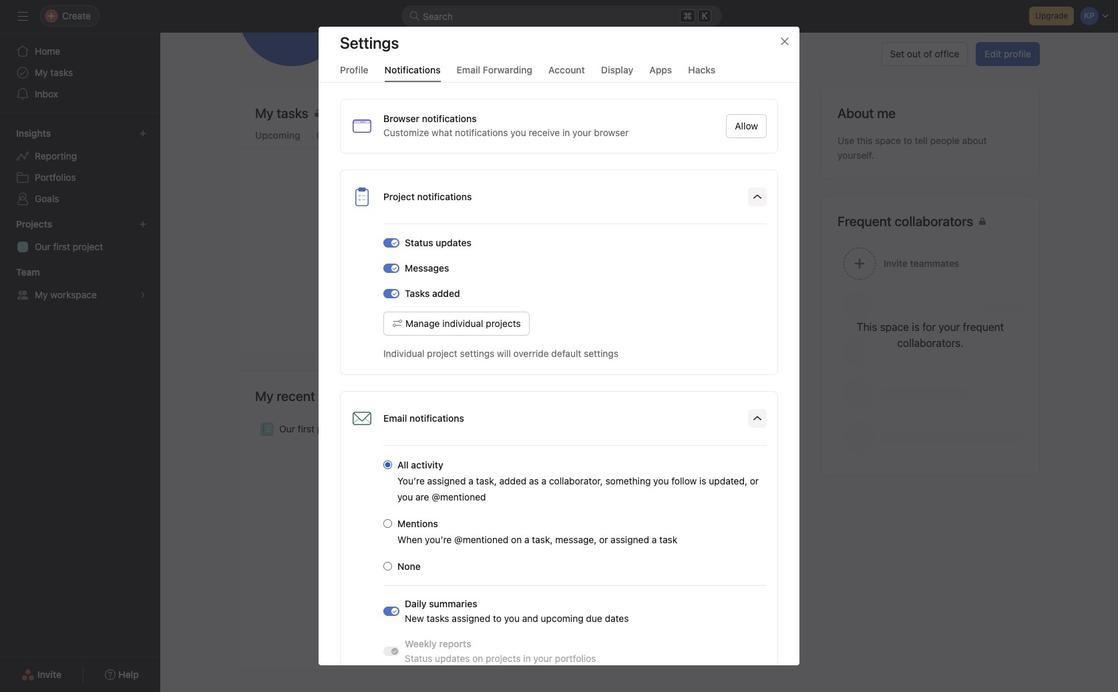 Task type: locate. For each thing, give the bounding box(es) containing it.
my inside 'link'
[[35, 67, 48, 78]]

first down my recent projects
[[298, 424, 315, 435]]

you inside daily summaries new tasks assigned to you and upcoming due dates
[[504, 613, 520, 625]]

in inside browser notifications customize what notifications you receive in your browser
[[563, 127, 570, 138]]

will
[[516, 275, 530, 287], [497, 348, 511, 359]]

allow
[[735, 120, 758, 132]]

assigned down activity
[[427, 476, 466, 487]]

my
[[35, 67, 48, 78], [35, 289, 48, 301], [255, 389, 274, 404]]

projects inside weekly reports status updates on projects in your portfolios
[[486, 653, 521, 665]]

mentions when you're @mentioned on a task, message, or assigned a task
[[398, 519, 678, 546]]

tasks up reference
[[491, 275, 514, 287]]

status updates
[[405, 237, 472, 249]]

1 vertical spatial tasks
[[491, 275, 514, 287]]

or
[[750, 476, 759, 487], [599, 535, 608, 546]]

space
[[876, 135, 901, 146]]

will left override
[[497, 348, 511, 359]]

0 vertical spatial tasks
[[50, 67, 73, 78]]

our first project
[[35, 241, 103, 253], [279, 424, 348, 435]]

0 vertical spatial projects
[[486, 318, 521, 329]]

you down you're
[[398, 492, 413, 503]]

task
[[660, 535, 678, 546]]

first up teams element
[[53, 241, 70, 253]]

none
[[398, 561, 421, 573]]

task, left message,
[[532, 535, 553, 546]]

project inside "link"
[[73, 241, 103, 253]]

tasks inside your completed tasks will appear here, so you can reference them later.
[[491, 275, 514, 287]]

you left and
[[504, 613, 520, 625]]

tasks down summaries
[[427, 613, 449, 625]]

tasks
[[50, 67, 73, 78], [491, 275, 514, 287], [427, 613, 449, 625]]

you're
[[398, 476, 425, 487]]

to left tell
[[904, 135, 913, 146]]

my workspace link
[[8, 285, 152, 306]]

hide options image
[[752, 414, 763, 424]]

home
[[35, 45, 60, 57]]

None radio
[[384, 461, 392, 470]]

a right you're
[[469, 476, 474, 487]]

on down summaries
[[473, 653, 483, 665]]

something
[[606, 476, 651, 487]]

0 horizontal spatial your
[[534, 653, 553, 665]]

browser notifications customize what notifications you receive in your browser
[[384, 113, 629, 138]]

you right so
[[602, 275, 618, 287]]

upcoming button
[[255, 130, 300, 148]]

due
[[586, 613, 603, 625]]

0 vertical spatial our
[[35, 241, 51, 253]]

browser
[[594, 127, 629, 138]]

our right the "list" image
[[279, 424, 295, 435]]

0 horizontal spatial on
[[473, 653, 483, 665]]

status up messages
[[405, 237, 433, 249]]

of
[[924, 48, 933, 59]]

workspace
[[50, 289, 97, 301]]

1 vertical spatial status
[[405, 653, 433, 665]]

about me
[[838, 106, 896, 121]]

0 horizontal spatial to
[[493, 613, 502, 625]]

0 vertical spatial assigned
[[427, 476, 466, 487]]

1 horizontal spatial our first project
[[279, 424, 348, 435]]

⌘
[[684, 10, 692, 21]]

1 horizontal spatial your
[[573, 127, 592, 138]]

about
[[963, 135, 987, 146]]

added down your
[[432, 288, 460, 299]]

1 horizontal spatial will
[[516, 275, 530, 287]]

my tasks
[[255, 106, 309, 121]]

your inside weekly reports status updates on projects in your portfolios
[[534, 653, 553, 665]]

projects down reference
[[486, 318, 521, 329]]

0 vertical spatial my
[[35, 67, 48, 78]]

hacks button
[[688, 64, 716, 82]]

0 horizontal spatial tasks
[[50, 67, 73, 78]]

my up the "list" image
[[255, 389, 274, 404]]

0 horizontal spatial project
[[73, 241, 103, 253]]

1 vertical spatial to
[[493, 613, 502, 625]]

settings right default
[[584, 348, 619, 359]]

our
[[35, 241, 51, 253], [279, 424, 295, 435]]

on inside weekly reports status updates on projects in your portfolios
[[473, 653, 483, 665]]

0 vertical spatial first
[[53, 241, 70, 253]]

or right message,
[[599, 535, 608, 546]]

projects down daily summaries new tasks assigned to you and upcoming due dates
[[486, 653, 521, 665]]

your inside browser notifications customize what notifications you receive in your browser
[[573, 127, 592, 138]]

messages switch
[[384, 264, 400, 273]]

my recent projects
[[255, 389, 367, 404]]

list image
[[263, 426, 271, 434]]

1 horizontal spatial task,
[[532, 535, 553, 546]]

on left message,
[[511, 535, 522, 546]]

1 horizontal spatial project
[[317, 424, 348, 435]]

my left workspace
[[35, 289, 48, 301]]

1 vertical spatial updates
[[435, 653, 470, 665]]

0 vertical spatial your
[[573, 127, 592, 138]]

assigned left the task
[[611, 535, 649, 546]]

0 horizontal spatial in
[[523, 653, 531, 665]]

assigned inside all activity you're assigned a task, added as a collaborator, something you follow is updated, or you are @mentioned
[[427, 476, 466, 487]]

1 horizontal spatial tasks
[[427, 613, 449, 625]]

1 horizontal spatial our
[[279, 424, 295, 435]]

2 projects from the top
[[486, 653, 521, 665]]

added
[[432, 288, 460, 299], [499, 476, 527, 487]]

1 vertical spatial on
[[473, 653, 483, 665]]

completed
[[388, 130, 437, 141]]

task, left as
[[476, 476, 497, 487]]

profile button
[[340, 64, 369, 82]]

0 vertical spatial our first project
[[35, 241, 103, 253]]

insights element
[[0, 122, 160, 212]]

in right 'receive'
[[563, 127, 570, 138]]

assigned down summaries
[[452, 613, 491, 625]]

0 horizontal spatial our first project
[[35, 241, 103, 253]]

1 vertical spatial your
[[534, 653, 553, 665]]

updates down reports
[[435, 653, 470, 665]]

insights
[[16, 128, 51, 139]]

1 vertical spatial my
[[35, 289, 48, 301]]

project up teams element
[[73, 241, 103, 253]]

1 vertical spatial will
[[497, 348, 511, 359]]

1 vertical spatial or
[[599, 535, 608, 546]]

2 vertical spatial tasks
[[427, 613, 449, 625]]

1 vertical spatial @mentioned
[[454, 535, 509, 546]]

our down goals
[[35, 241, 51, 253]]

my for my recent projects
[[255, 389, 274, 404]]

2 vertical spatial my
[[255, 389, 274, 404]]

my workspace
[[35, 289, 97, 301]]

0 horizontal spatial first
[[53, 241, 70, 253]]

1 horizontal spatial in
[[563, 127, 570, 138]]

you down 'my tasks' link
[[511, 127, 526, 138]]

my for my workspace
[[35, 289, 48, 301]]

yourself.
[[838, 150, 875, 161]]

2 vertical spatial assigned
[[452, 613, 491, 625]]

0 vertical spatial will
[[516, 275, 530, 287]]

your left portfolios
[[534, 653, 553, 665]]

0 vertical spatial task,
[[476, 476, 497, 487]]

or inside mentions when you're @mentioned on a task, message, or assigned a task
[[599, 535, 608, 546]]

project down manage individual projects "button"
[[427, 348, 458, 359]]

upcoming
[[255, 130, 300, 141]]

0 horizontal spatial task,
[[476, 476, 497, 487]]

appear
[[533, 275, 563, 287]]

0 vertical spatial to
[[904, 135, 913, 146]]

my inside teams element
[[35, 289, 48, 301]]

our first project link
[[8, 237, 152, 258]]

0 horizontal spatial settings
[[460, 348, 495, 359]]

customize
[[384, 127, 429, 138]]

settings
[[460, 348, 495, 359], [584, 348, 619, 359]]

1 horizontal spatial on
[[511, 535, 522, 546]]

our first project down my recent projects
[[279, 424, 348, 435]]

0 horizontal spatial added
[[432, 288, 460, 299]]

1 vertical spatial assigned
[[611, 535, 649, 546]]

account
[[549, 64, 585, 76]]

my for my tasks
[[35, 67, 48, 78]]

@mentioned inside all activity you're assigned a task, added as a collaborator, something you follow is updated, or you are @mentioned
[[432, 492, 486, 503]]

1 horizontal spatial added
[[499, 476, 527, 487]]

my tasks
[[35, 67, 73, 78]]

updates up messages
[[436, 237, 472, 249]]

status down weekly on the bottom left of the page
[[405, 653, 433, 665]]

1 projects from the top
[[486, 318, 521, 329]]

0 horizontal spatial will
[[497, 348, 511, 359]]

0 vertical spatial @mentioned
[[432, 492, 486, 503]]

@mentioned right you're
[[454, 535, 509, 546]]

individual project settings will override default settings
[[384, 348, 619, 359]]

switch
[[384, 607, 400, 617]]

our inside "link"
[[35, 241, 51, 253]]

1 vertical spatial projects
[[486, 653, 521, 665]]

our first project up teams element
[[35, 241, 103, 253]]

0 vertical spatial on
[[511, 535, 522, 546]]

2 horizontal spatial tasks
[[491, 275, 514, 287]]

edit profile
[[985, 48, 1032, 59]]

assigned inside mentions when you're @mentioned on a task, message, or assigned a task
[[611, 535, 649, 546]]

in down and
[[523, 653, 531, 665]]

home link
[[8, 41, 152, 62]]

hide options image
[[752, 192, 763, 202]]

your
[[573, 127, 592, 138], [534, 653, 553, 665]]

global element
[[0, 33, 160, 113]]

so
[[590, 275, 600, 287]]

can
[[465, 290, 481, 301]]

a left message,
[[525, 535, 530, 546]]

first inside "link"
[[53, 241, 70, 253]]

or inside all activity you're assigned a task, added as a collaborator, something you follow is updated, or you are @mentioned
[[750, 476, 759, 487]]

a left the task
[[652, 535, 657, 546]]

tasks down home
[[50, 67, 73, 78]]

on
[[511, 535, 522, 546], [473, 653, 483, 665]]

your left browser
[[573, 127, 592, 138]]

2 status from the top
[[405, 653, 433, 665]]

updates inside weekly reports status updates on projects in your portfolios
[[435, 653, 470, 665]]

time
[[437, 32, 456, 43]]

tasks inside daily summaries new tasks assigned to you and upcoming due dates
[[427, 613, 449, 625]]

portfolios
[[35, 172, 76, 183]]

you
[[511, 127, 526, 138], [602, 275, 618, 287], [654, 476, 669, 487], [398, 492, 413, 503], [504, 613, 520, 625]]

settings down manage individual projects at top left
[[460, 348, 495, 359]]

1 vertical spatial added
[[499, 476, 527, 487]]

@mentioned right are
[[432, 492, 486, 503]]

manage individual projects
[[406, 318, 521, 329]]

2 vertical spatial project
[[317, 424, 348, 435]]

1 vertical spatial our
[[279, 424, 295, 435]]

1 horizontal spatial settings
[[584, 348, 619, 359]]

weekly
[[405, 639, 437, 650]]

1 horizontal spatial first
[[298, 424, 315, 435]]

in inside weekly reports status updates on projects in your portfolios
[[523, 653, 531, 665]]

1 vertical spatial in
[[523, 653, 531, 665]]

my up inbox
[[35, 67, 48, 78]]

my tasks link
[[255, 104, 783, 126]]

task, inside all activity you're assigned a task, added as a collaborator, something you follow is updated, or you are @mentioned
[[476, 476, 497, 487]]

added left as
[[499, 476, 527, 487]]

invite
[[37, 670, 62, 681]]

0 vertical spatial in
[[563, 127, 570, 138]]

1 horizontal spatial or
[[750, 476, 759, 487]]

1 horizontal spatial to
[[904, 135, 913, 146]]

None radio
[[384, 520, 392, 529]]

tell
[[915, 135, 928, 146]]

later.
[[552, 290, 573, 301]]

0 horizontal spatial or
[[599, 535, 608, 546]]

0 vertical spatial status
[[405, 237, 433, 249]]

settings
[[340, 33, 399, 52]]

project down 'recent projects'
[[317, 424, 348, 435]]

to up weekly reports status updates on projects in your portfolios
[[493, 613, 502, 625]]

1 vertical spatial first
[[298, 424, 315, 435]]

will inside your completed tasks will appear here, so you can reference them later.
[[516, 275, 530, 287]]

a right as
[[542, 476, 547, 487]]

0 vertical spatial or
[[750, 476, 759, 487]]

2 horizontal spatial project
[[427, 348, 458, 359]]

or right the updated,
[[750, 476, 759, 487]]

email notifications
[[384, 413, 464, 424]]

summaries
[[429, 599, 477, 610]]

will up the "them"
[[516, 275, 530, 287]]

0 horizontal spatial our
[[35, 241, 51, 253]]

first
[[53, 241, 70, 253], [298, 424, 315, 435]]

1 vertical spatial task,
[[532, 535, 553, 546]]

office
[[935, 48, 960, 59]]

0 vertical spatial project
[[73, 241, 103, 253]]

portfolios
[[555, 653, 596, 665]]

overdue (11)
[[316, 130, 372, 141]]

in
[[563, 127, 570, 138], [523, 653, 531, 665]]

individual
[[384, 348, 425, 359]]

local
[[415, 32, 435, 43]]

reporting
[[35, 150, 77, 162]]

on inside mentions when you're @mentioned on a task, message, or assigned a task
[[511, 535, 522, 546]]



Task type: vqa. For each thing, say whether or not it's contained in the screenshot.
Manage individual projects
yes



Task type: describe. For each thing, give the bounding box(es) containing it.
status updates switch
[[384, 239, 400, 248]]

use
[[838, 135, 855, 146]]

this
[[857, 135, 873, 146]]

your for browser
[[573, 127, 592, 138]]

in for projects
[[523, 653, 531, 665]]

hide sidebar image
[[17, 11, 28, 21]]

1 vertical spatial our first project
[[279, 424, 348, 435]]

0 vertical spatial added
[[432, 288, 460, 299]]

2 settings from the left
[[584, 348, 619, 359]]

reporting link
[[8, 146, 152, 167]]

task, inside mentions when you're @mentioned on a task, message, or assigned a task
[[532, 535, 553, 546]]

set out of office button
[[882, 42, 968, 66]]

tasks inside 'link'
[[50, 67, 73, 78]]

your
[[420, 275, 440, 287]]

activity
[[411, 460, 444, 471]]

frequent collaborators
[[838, 214, 974, 229]]

individual
[[443, 318, 483, 329]]

apps
[[650, 64, 672, 76]]

0 vertical spatial updates
[[436, 237, 472, 249]]

will for settings
[[497, 348, 511, 359]]

forwarding
[[483, 64, 533, 76]]

notifications
[[455, 127, 508, 138]]

them
[[527, 290, 549, 301]]

k
[[702, 11, 708, 21]]

reports
[[439, 639, 471, 650]]

completed
[[442, 275, 488, 287]]

upgrade
[[1036, 11, 1068, 21]]

weekly reports status updates on projects in your portfolios
[[405, 639, 596, 665]]

override
[[514, 348, 549, 359]]

notifications
[[385, 64, 441, 76]]

projects element
[[0, 212, 160, 261]]

tasks added
[[405, 288, 460, 299]]

assigned inside daily summaries new tasks assigned to you and upcoming due dates
[[452, 613, 491, 625]]

completed button
[[388, 130, 437, 148]]

1 vertical spatial project
[[427, 348, 458, 359]]

portfolios link
[[8, 167, 152, 188]]

set out of office
[[890, 48, 960, 59]]

upcoming
[[541, 613, 584, 625]]

allow button
[[727, 114, 767, 138]]

will for tasks
[[516, 275, 530, 287]]

what
[[432, 127, 453, 138]]

reference
[[483, 290, 525, 301]]

None radio
[[384, 563, 392, 571]]

upgrade button
[[1030, 7, 1074, 25]]

to inside use this space to tell people about yourself.
[[904, 135, 913, 146]]

message,
[[556, 535, 597, 546]]

prominent image
[[410, 11, 420, 21]]

2:15pm local time
[[380, 32, 456, 43]]

you inside browser notifications customize what notifications you receive in your browser
[[511, 127, 526, 138]]

manage
[[406, 318, 440, 329]]

tasks added switch
[[384, 289, 400, 299]]

out
[[907, 48, 921, 59]]

@mentioned inside mentions when you're @mentioned on a task, message, or assigned a task
[[454, 535, 509, 546]]

goals
[[35, 193, 59, 204]]

browser notifications
[[384, 113, 477, 124]]

and
[[522, 613, 538, 625]]

you left follow
[[654, 476, 669, 487]]

1 status from the top
[[405, 237, 433, 249]]

email
[[457, 64, 480, 76]]

set
[[890, 48, 905, 59]]

on for updates
[[473, 653, 483, 665]]

(11)
[[356, 130, 372, 141]]

daily
[[405, 599, 427, 610]]

mentions
[[398, 519, 438, 530]]

new
[[405, 613, 424, 625]]

to inside daily summaries new tasks assigned to you and upcoming due dates
[[493, 613, 502, 625]]

apps button
[[650, 64, 672, 82]]

recent projects
[[277, 389, 367, 404]]

your for portfolios
[[534, 653, 553, 665]]

hacks
[[688, 64, 716, 76]]

goals link
[[8, 188, 152, 210]]

added inside all activity you're assigned a task, added as a collaborator, something you follow is updated, or you are @mentioned
[[499, 476, 527, 487]]

email forwarding
[[457, 64, 533, 76]]

inbox
[[35, 88, 58, 100]]

projects inside "button"
[[486, 318, 521, 329]]

kp
[[763, 424, 774, 434]]

use this space to tell people about yourself.
[[838, 135, 987, 161]]

invite button
[[13, 664, 70, 688]]

in for receive
[[563, 127, 570, 138]]

are
[[416, 492, 429, 503]]

on for @mentioned
[[511, 535, 522, 546]]

edit profile button
[[976, 42, 1040, 66]]

overdue
[[316, 130, 354, 141]]

manage individual projects button
[[384, 312, 530, 336]]

daily summaries new tasks assigned to you and upcoming due dates
[[405, 599, 629, 625]]

follow
[[672, 476, 697, 487]]

default
[[552, 348, 582, 359]]

dates
[[605, 613, 629, 625]]

close image
[[780, 36, 790, 47]]

here,
[[565, 275, 587, 287]]

our first project inside "link"
[[35, 241, 103, 253]]

1 settings from the left
[[460, 348, 495, 359]]

messages
[[405, 263, 449, 274]]

notifications button
[[385, 64, 441, 82]]

email forwarding button
[[457, 64, 533, 82]]

you inside your completed tasks will appear here, so you can reference them later.
[[602, 275, 618, 287]]

profile
[[1004, 48, 1032, 59]]

as
[[529, 476, 539, 487]]

teams element
[[0, 261, 160, 309]]

edit
[[985, 48, 1002, 59]]

updated,
[[709, 476, 748, 487]]

status inside weekly reports status updates on projects in your portfolios
[[405, 653, 433, 665]]

tasks
[[405, 288, 430, 299]]

collaborator,
[[549, 476, 603, 487]]

people
[[931, 135, 960, 146]]

display button
[[601, 64, 634, 82]]

you're
[[425, 535, 452, 546]]



